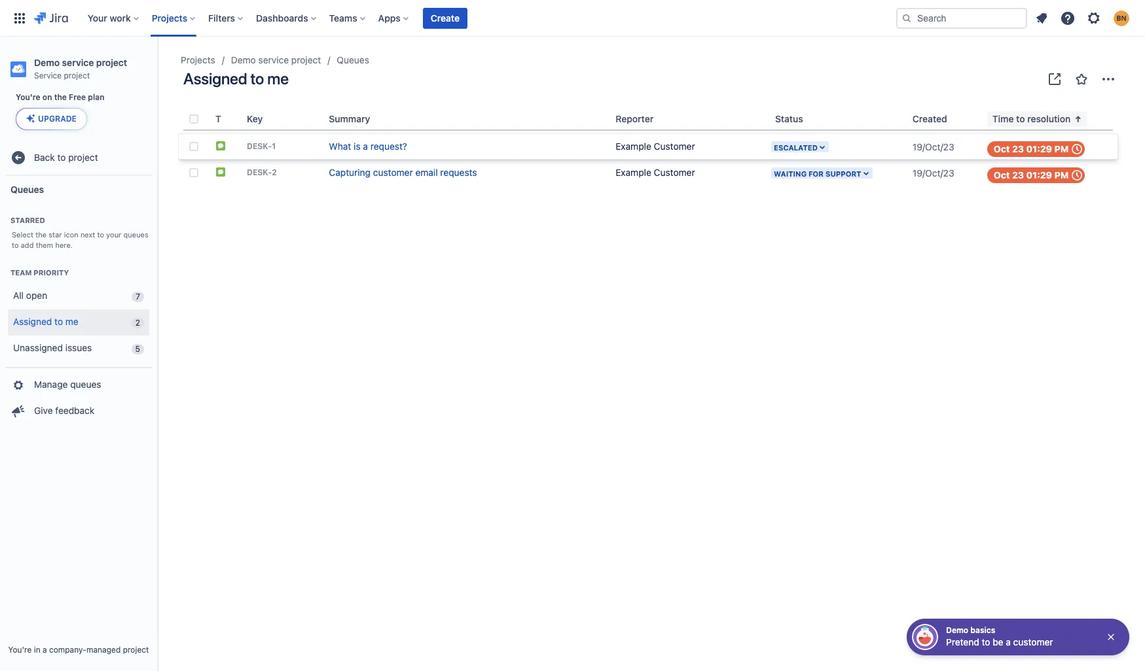 Task type: describe. For each thing, give the bounding box(es) containing it.
unassigned
[[13, 342, 63, 354]]

queues inside button
[[70, 379, 101, 390]]

ascending icon image
[[1071, 111, 1086, 127]]

add
[[21, 241, 34, 249]]

email
[[415, 167, 438, 178]]

summary
[[329, 113, 370, 124]]

key
[[247, 113, 263, 124]]

what is a request? link
[[329, 141, 407, 152]]

time to resolution
[[992, 113, 1071, 124]]

demo service project service project
[[34, 57, 127, 81]]

all
[[13, 290, 24, 301]]

- for capturing customer email requests
[[268, 168, 272, 177]]

demo for demo service project
[[231, 54, 256, 65]]

to inside button
[[1016, 113, 1025, 124]]

actions image
[[1100, 71, 1116, 87]]

your
[[88, 12, 107, 23]]

what is a request?
[[329, 141, 407, 152]]

pm for requests
[[1054, 170, 1069, 181]]

example customer for capturing customer email requests
[[616, 167, 695, 178]]

group containing manage queues
[[5, 367, 152, 429]]

created button
[[907, 111, 947, 127]]

dashboards button
[[252, 8, 321, 28]]

a request that follows itsm workflows. image for what is a request?
[[215, 140, 226, 151]]

select
[[12, 231, 33, 239]]

teams button
[[325, 8, 370, 28]]

filters
[[208, 12, 235, 23]]

queues inside starred select the star icon next to your queues to add them here.
[[123, 231, 148, 239]]

in
[[34, 645, 40, 655]]

star image
[[1074, 71, 1089, 87]]

create button
[[423, 8, 467, 28]]

starred
[[10, 216, 45, 225]]

oct 23 01:29 pm for request?
[[994, 143, 1069, 155]]

t button
[[210, 111, 221, 127]]

service
[[34, 71, 62, 81]]

manage queues
[[34, 379, 101, 390]]

open
[[26, 290, 47, 301]]

project for demo service project service project
[[96, 57, 127, 68]]

upgrade button
[[16, 109, 86, 130]]

01:29 for request?
[[1026, 143, 1052, 155]]

request?
[[370, 141, 407, 152]]

to down demo service project link
[[250, 69, 264, 88]]

manage
[[34, 379, 68, 390]]

plan
[[88, 92, 104, 102]]

search image
[[901, 13, 912, 23]]

- for what is a request?
[[268, 141, 272, 151]]

projects button
[[148, 8, 200, 28]]

1 horizontal spatial assigned
[[183, 69, 247, 88]]

you're in a company-managed project
[[8, 645, 149, 655]]

company-
[[49, 645, 86, 655]]

t
[[215, 113, 221, 124]]

work
[[110, 12, 131, 23]]

Search field
[[896, 8, 1027, 28]]

desk - 2
[[247, 168, 277, 177]]

manage queues button
[[5, 372, 152, 398]]

the for on
[[54, 92, 67, 102]]

managed
[[86, 645, 121, 655]]

sidebar navigation image
[[143, 52, 172, 79]]

back to project link
[[5, 145, 152, 171]]

1 horizontal spatial assigned to me
[[183, 69, 289, 88]]

banner containing your work
[[0, 0, 1145, 37]]

back to project
[[34, 152, 98, 163]]

issues
[[65, 342, 92, 354]]

reporter
[[616, 113, 654, 124]]

basics
[[970, 626, 995, 636]]

your work button
[[84, 8, 144, 28]]

23 for capturing customer email requests
[[1012, 170, 1024, 181]]

give
[[34, 405, 53, 416]]

summary button
[[324, 111, 370, 127]]

demo service project
[[231, 54, 321, 65]]

back
[[34, 152, 55, 163]]

teams
[[329, 12, 357, 23]]

1
[[272, 141, 276, 151]]

upgrade
[[38, 114, 77, 124]]

1 horizontal spatial me
[[267, 69, 289, 88]]

capturing customer email requests
[[329, 167, 477, 178]]

me inside team priority group
[[65, 316, 78, 327]]

project up free
[[64, 71, 90, 81]]

status
[[775, 113, 803, 124]]

filters button
[[204, 8, 248, 28]]

be
[[993, 637, 1003, 648]]

19/oct/23 for what is a request?
[[913, 141, 954, 153]]

example for what is a request?
[[616, 141, 651, 152]]

2 inside team priority group
[[135, 318, 140, 328]]

0 horizontal spatial customer
[[373, 167, 413, 178]]

next
[[80, 231, 95, 239]]

what
[[329, 141, 351, 152]]

starred select the star icon next to your queues to add them here.
[[10, 216, 148, 249]]

project right managed at the left
[[123, 645, 149, 655]]

requests
[[440, 167, 477, 178]]

close image
[[1106, 632, 1116, 643]]

to inside team priority group
[[54, 316, 63, 327]]

your
[[106, 231, 121, 239]]

oct 23 01:29 pm for requests
[[994, 170, 1069, 181]]

desk - 1
[[247, 141, 276, 151]]

dashboards
[[256, 12, 308, 23]]

project for demo service project
[[291, 54, 321, 65]]

apps
[[378, 12, 401, 23]]



Task type: vqa. For each thing, say whether or not it's contained in the screenshot.
Demo service project
yes



Task type: locate. For each thing, give the bounding box(es) containing it.
0 vertical spatial queues
[[123, 231, 148, 239]]

1 oct from the top
[[994, 143, 1010, 155]]

a for you're in a company-managed project
[[43, 645, 47, 655]]

assigned inside team priority group
[[13, 316, 52, 327]]

on
[[42, 92, 52, 102]]

me up issues
[[65, 316, 78, 327]]

customer for capturing customer email requests
[[654, 167, 695, 178]]

a inside the demo basics pretend to be a customer
[[1006, 637, 1011, 648]]

assigned to me inside team priority group
[[13, 316, 78, 327]]

a for what is a request?
[[363, 141, 368, 152]]

1 a request that follows itsm workflows. image from the top
[[215, 140, 226, 151]]

1 example customer from the top
[[616, 141, 695, 152]]

to right back
[[57, 152, 66, 163]]

project up the plan
[[96, 57, 127, 68]]

assigned
[[183, 69, 247, 88], [13, 316, 52, 327]]

desk down the desk - 1 at the top
[[247, 168, 268, 177]]

demo service project link
[[231, 52, 321, 68]]

resolution
[[1027, 113, 1071, 124]]

desk left 1
[[247, 141, 268, 151]]

key button
[[242, 111, 263, 127]]

1 vertical spatial queues
[[70, 379, 101, 390]]

0 vertical spatial 19/oct/23
[[913, 141, 954, 153]]

assigned to me down projects link
[[183, 69, 289, 88]]

settings image
[[1086, 10, 1102, 26]]

assigned to me up unassigned issues
[[13, 316, 78, 327]]

desk for what
[[247, 141, 268, 151]]

2 horizontal spatial a
[[1006, 637, 1011, 648]]

0 vertical spatial queues
[[337, 54, 369, 65]]

appswitcher icon image
[[12, 10, 27, 26]]

your profile and settings image
[[1114, 10, 1129, 26]]

banner
[[0, 0, 1145, 37]]

queues up give feedback button
[[70, 379, 101, 390]]

demo down "filters" popup button
[[231, 54, 256, 65]]

2 oct 23 01:29 pm from the top
[[994, 170, 1069, 181]]

status button
[[770, 111, 803, 127]]

1 desk from the top
[[247, 141, 268, 151]]

starred group
[[5, 202, 152, 254]]

projects link
[[181, 52, 215, 68]]

projects for projects popup button
[[152, 12, 187, 23]]

capturing customer email requests link
[[329, 167, 477, 178]]

project for back to project
[[68, 152, 98, 163]]

0 horizontal spatial service
[[62, 57, 94, 68]]

oct for requests
[[994, 170, 1010, 181]]

1 vertical spatial assigned to me
[[13, 316, 78, 327]]

1 vertical spatial assigned
[[13, 316, 52, 327]]

assigned down projects link
[[183, 69, 247, 88]]

customer
[[373, 167, 413, 178], [1013, 637, 1053, 648]]

me down demo service project link
[[267, 69, 289, 88]]

19/oct/23 for capturing customer email requests
[[913, 168, 954, 179]]

1 vertical spatial desk
[[247, 168, 268, 177]]

0 vertical spatial example
[[616, 141, 651, 152]]

0 vertical spatial -
[[268, 141, 272, 151]]

queues
[[123, 231, 148, 239], [70, 379, 101, 390]]

a right in
[[43, 645, 47, 655]]

you're on the free plan
[[16, 92, 104, 102]]

team priority
[[10, 268, 69, 277]]

0 vertical spatial me
[[267, 69, 289, 88]]

customer
[[654, 141, 695, 152], [654, 167, 695, 178]]

0 horizontal spatial assigned to me
[[13, 316, 78, 327]]

the for select
[[35, 231, 47, 239]]

give feedback
[[34, 405, 94, 416]]

project right back
[[68, 152, 98, 163]]

1 horizontal spatial the
[[54, 92, 67, 102]]

service up free
[[62, 57, 94, 68]]

19/oct/23
[[913, 141, 954, 153], [913, 168, 954, 179]]

customer down request?
[[373, 167, 413, 178]]

a request that follows itsm workflows. image left desk - 2
[[215, 167, 226, 177]]

customer for what is a request?
[[654, 141, 695, 152]]

2 desk from the top
[[247, 168, 268, 177]]

you're left in
[[8, 645, 32, 655]]

1 example from the top
[[616, 141, 651, 152]]

example customer for what is a request?
[[616, 141, 695, 152]]

1 19/oct/23 from the top
[[913, 141, 954, 153]]

0 vertical spatial customer
[[373, 167, 413, 178]]

created
[[913, 113, 947, 124]]

2
[[272, 168, 277, 177], [135, 318, 140, 328]]

to left "be"
[[982, 637, 990, 648]]

- up desk - 2
[[268, 141, 272, 151]]

1 vertical spatial you're
[[8, 645, 32, 655]]

1 vertical spatial example
[[616, 167, 651, 178]]

oct 23 01:29 pm
[[994, 143, 1069, 155], [994, 170, 1069, 181]]

the up them
[[35, 231, 47, 239]]

to inside the demo basics pretend to be a customer
[[982, 637, 990, 648]]

the
[[54, 92, 67, 102], [35, 231, 47, 239]]

service inside the demo service project service project
[[62, 57, 94, 68]]

2 01:29 from the top
[[1026, 170, 1052, 181]]

a request that follows itsm workflows. image
[[215, 140, 226, 151], [215, 167, 226, 177]]

1 horizontal spatial queues
[[123, 231, 148, 239]]

demo inside the demo basics pretend to be a customer
[[946, 626, 968, 636]]

time
[[992, 113, 1014, 124]]

1 vertical spatial oct 23 01:29 pm
[[994, 170, 1069, 181]]

1 vertical spatial 01:29
[[1026, 170, 1052, 181]]

0 horizontal spatial a
[[43, 645, 47, 655]]

example for capturing customer email requests
[[616, 167, 651, 178]]

primary element
[[8, 0, 896, 36]]

2 - from the top
[[268, 168, 272, 177]]

to
[[250, 69, 264, 88], [1016, 113, 1025, 124], [57, 152, 66, 163], [97, 231, 104, 239], [12, 241, 19, 249], [54, 316, 63, 327], [982, 637, 990, 648]]

icon
[[64, 231, 78, 239]]

23 for what is a request?
[[1012, 143, 1024, 155]]

5
[[135, 344, 140, 354]]

service for demo service project
[[258, 54, 289, 65]]

1 vertical spatial oct
[[994, 170, 1010, 181]]

0 horizontal spatial the
[[35, 231, 47, 239]]

23
[[1012, 143, 1024, 155], [1012, 170, 1024, 181]]

1 vertical spatial 2
[[135, 318, 140, 328]]

0 horizontal spatial 2
[[135, 318, 140, 328]]

2 pm from the top
[[1054, 170, 1069, 181]]

2 up 5
[[135, 318, 140, 328]]

demo basics pretend to be a customer
[[946, 626, 1053, 648]]

2 23 from the top
[[1012, 170, 1024, 181]]

0 vertical spatial customer
[[654, 141, 695, 152]]

1 23 from the top
[[1012, 143, 1024, 155]]

0 vertical spatial the
[[54, 92, 67, 102]]

unassigned issues
[[13, 342, 92, 354]]

projects inside popup button
[[152, 12, 187, 23]]

help image
[[1060, 10, 1076, 26]]

pm for request?
[[1054, 143, 1069, 155]]

2 a request that follows itsm workflows. image from the top
[[215, 167, 226, 177]]

1 horizontal spatial queues
[[337, 54, 369, 65]]

19/oct/23 down created
[[913, 141, 954, 153]]

demo for demo service project service project
[[34, 57, 60, 68]]

the inside starred select the star icon next to your queues to add them here.
[[35, 231, 47, 239]]

projects right sidebar navigation image
[[181, 54, 215, 65]]

0 vertical spatial projects
[[152, 12, 187, 23]]

your work
[[88, 12, 131, 23]]

team
[[10, 268, 32, 277]]

2 down 1
[[272, 168, 277, 177]]

1 vertical spatial customer
[[654, 167, 695, 178]]

service for demo service project service project
[[62, 57, 94, 68]]

to right next
[[97, 231, 104, 239]]

2 oct from the top
[[994, 170, 1010, 181]]

desk
[[247, 141, 268, 151], [247, 168, 268, 177]]

all open
[[13, 290, 47, 301]]

1 vertical spatial 19/oct/23
[[913, 168, 954, 179]]

to up unassigned issues
[[54, 316, 63, 327]]

demo inside demo service project link
[[231, 54, 256, 65]]

1 vertical spatial pm
[[1054, 170, 1069, 181]]

here.
[[55, 241, 73, 249]]

2 customer from the top
[[654, 167, 695, 178]]

feedback
[[55, 405, 94, 416]]

0 vertical spatial example customer
[[616, 141, 695, 152]]

to left the add in the left top of the page
[[12, 241, 19, 249]]

0 horizontal spatial demo
[[34, 57, 60, 68]]

0 horizontal spatial me
[[65, 316, 78, 327]]

group
[[5, 367, 152, 429]]

1 horizontal spatial demo
[[231, 54, 256, 65]]

a request that follows itsm workflows. image down t
[[215, 140, 226, 151]]

1 horizontal spatial customer
[[1013, 637, 1053, 648]]

01:29 for requests
[[1026, 170, 1052, 181]]

customer right "be"
[[1013, 637, 1053, 648]]

- down 1
[[268, 168, 272, 177]]

service down dashboards
[[258, 54, 289, 65]]

oct
[[994, 143, 1010, 155], [994, 170, 1010, 181]]

reporter button
[[610, 111, 654, 127]]

0 vertical spatial 23
[[1012, 143, 1024, 155]]

0 vertical spatial 01:29
[[1026, 143, 1052, 155]]

1 pm from the top
[[1054, 143, 1069, 155]]

demo for demo basics pretend to be a customer
[[946, 626, 968, 636]]

1 vertical spatial 23
[[1012, 170, 1024, 181]]

oct 23 01:29 pm down time to resolution
[[994, 143, 1069, 155]]

1 vertical spatial queues
[[10, 184, 44, 195]]

2 example customer from the top
[[616, 167, 695, 178]]

desk for capturing
[[247, 168, 268, 177]]

0 vertical spatial assigned to me
[[183, 69, 289, 88]]

queues down teams dropdown button
[[337, 54, 369, 65]]

give feedback button
[[5, 398, 152, 425]]

queues up starred
[[10, 184, 44, 195]]

0 horizontal spatial queues
[[10, 184, 44, 195]]

0 vertical spatial pm
[[1054, 143, 1069, 155]]

a right "be"
[[1006, 637, 1011, 648]]

pretend
[[946, 637, 979, 648]]

01:29
[[1026, 143, 1052, 155], [1026, 170, 1052, 181]]

1 vertical spatial customer
[[1013, 637, 1053, 648]]

-
[[268, 141, 272, 151], [268, 168, 272, 177]]

demo up service
[[34, 57, 60, 68]]

create
[[431, 12, 460, 23]]

2 horizontal spatial demo
[[946, 626, 968, 636]]

star
[[49, 231, 62, 239]]

apps button
[[374, 8, 414, 28]]

assigned to me
[[183, 69, 289, 88], [13, 316, 78, 327]]

0 vertical spatial oct
[[994, 143, 1010, 155]]

2 19/oct/23 from the top
[[913, 168, 954, 179]]

capturing
[[329, 167, 371, 178]]

1 horizontal spatial service
[[258, 54, 289, 65]]

0 vertical spatial a request that follows itsm workflows. image
[[215, 140, 226, 151]]

1 vertical spatial projects
[[181, 54, 215, 65]]

them
[[36, 241, 53, 249]]

me
[[267, 69, 289, 88], [65, 316, 78, 327]]

0 vertical spatial you're
[[16, 92, 40, 102]]

demo up pretend
[[946, 626, 968, 636]]

1 01:29 from the top
[[1026, 143, 1052, 155]]

example
[[616, 141, 651, 152], [616, 167, 651, 178]]

0 vertical spatial oct 23 01:29 pm
[[994, 143, 1069, 155]]

jira image
[[34, 10, 68, 26], [34, 10, 68, 26]]

a right is
[[363, 141, 368, 152]]

team priority group
[[5, 254, 152, 367]]

1 - from the top
[[268, 141, 272, 151]]

customer inside the demo basics pretend to be a customer
[[1013, 637, 1053, 648]]

to right time
[[1016, 113, 1025, 124]]

0 vertical spatial 2
[[272, 168, 277, 177]]

oct 23 01:29 pm down time to resolution button
[[994, 170, 1069, 181]]

is
[[354, 141, 360, 152]]

a request that follows itsm workflows. image for capturing customer email requests
[[215, 167, 226, 177]]

1 vertical spatial me
[[65, 316, 78, 327]]

0 horizontal spatial queues
[[70, 379, 101, 390]]

1 vertical spatial -
[[268, 168, 272, 177]]

priority
[[34, 268, 69, 277]]

1 customer from the top
[[654, 141, 695, 152]]

queues right your
[[123, 231, 148, 239]]

2 example from the top
[[616, 167, 651, 178]]

projects right work
[[152, 12, 187, 23]]

1 horizontal spatial a
[[363, 141, 368, 152]]

7
[[136, 292, 140, 302]]

oct for request?
[[994, 143, 1010, 155]]

projects
[[152, 12, 187, 23], [181, 54, 215, 65]]

project down "dashboards" popup button
[[291, 54, 321, 65]]

1 oct 23 01:29 pm from the top
[[994, 143, 1069, 155]]

you're for you're on the free plan
[[16, 92, 40, 102]]

you're left on
[[16, 92, 40, 102]]

example customer
[[616, 141, 695, 152], [616, 167, 695, 178]]

projects for projects link
[[181, 54, 215, 65]]

1 vertical spatial example customer
[[616, 167, 695, 178]]

demo inside the demo service project service project
[[34, 57, 60, 68]]

1 vertical spatial a request that follows itsm workflows. image
[[215, 167, 226, 177]]

queues link
[[337, 52, 369, 68]]

1 vertical spatial the
[[35, 231, 47, 239]]

0 vertical spatial desk
[[247, 141, 268, 151]]

1 horizontal spatial 2
[[272, 168, 277, 177]]

19/oct/23 down created button
[[913, 168, 954, 179]]

notifications image
[[1034, 10, 1049, 26]]

queues
[[337, 54, 369, 65], [10, 184, 44, 195]]

assigned down all open at the top left of the page
[[13, 316, 52, 327]]

demo
[[231, 54, 256, 65], [34, 57, 60, 68], [946, 626, 968, 636]]

0 horizontal spatial assigned
[[13, 316, 52, 327]]

you're for you're in a company-managed project
[[8, 645, 32, 655]]

time to resolution button
[[987, 111, 1086, 127]]

the right on
[[54, 92, 67, 102]]

pm
[[1054, 143, 1069, 155], [1054, 170, 1069, 181]]

0 vertical spatial assigned
[[183, 69, 247, 88]]

free
[[69, 92, 86, 102]]



